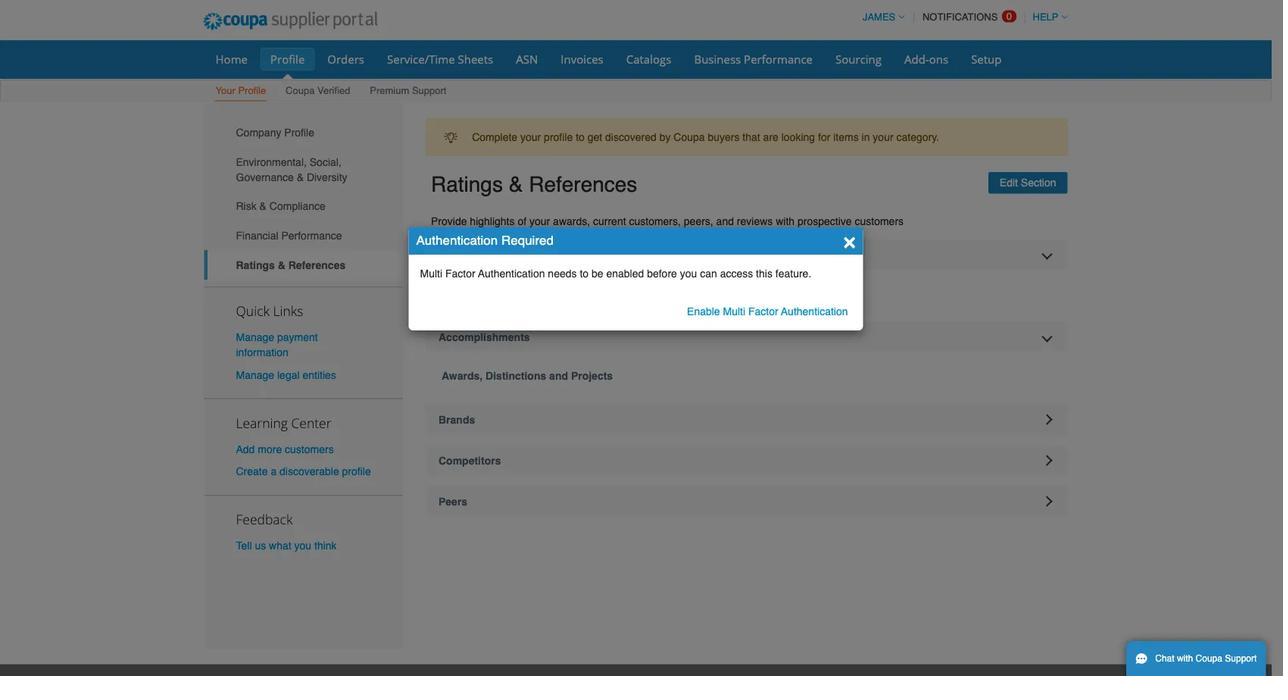 Task type: vqa. For each thing, say whether or not it's contained in the screenshot.
COUPA to the right
yes



Task type: locate. For each thing, give the bounding box(es) containing it.
enable
[[687, 305, 720, 318]]

manage payment information
[[236, 331, 318, 359]]

1 vertical spatial ratings
[[236, 259, 275, 271]]

support inside button
[[1226, 653, 1258, 664]]

profile inside "link"
[[238, 85, 266, 96]]

1 manage from the top
[[236, 331, 274, 343]]

add more customers link
[[236, 443, 334, 455]]

manage legal entities link
[[236, 369, 336, 381]]

looking
[[782, 131, 816, 143]]

customers,
[[629, 215, 681, 227]]

coupa supplier portal image
[[193, 2, 388, 40]]

financial performance link
[[204, 221, 403, 250]]

1 vertical spatial heading
[[426, 445, 1068, 476]]

to left be at the top
[[580, 268, 589, 280]]

profile right your
[[238, 85, 266, 96]]

1 horizontal spatial ratings
[[431, 172, 503, 197]]

add-ons
[[905, 51, 949, 67]]

business
[[695, 51, 741, 67]]

references down the financial performance link
[[289, 259, 346, 271]]

create
[[236, 465, 268, 477]]

risk & compliance
[[236, 200, 326, 212]]

manage up information
[[236, 331, 274, 343]]

factor down "current"
[[446, 268, 476, 280]]

2 vertical spatial profile
[[284, 126, 315, 139]]

ratings & references
[[431, 172, 638, 197], [236, 259, 346, 271]]

& right risk
[[260, 200, 267, 212]]

0 horizontal spatial performance
[[281, 229, 342, 242]]

1 horizontal spatial references
[[529, 172, 638, 197]]

heading
[[426, 404, 1068, 435], [426, 445, 1068, 476], [426, 486, 1068, 516]]

orders
[[328, 51, 365, 67]]

1 horizontal spatial coupa
[[674, 131, 705, 143]]

1 vertical spatial profile
[[342, 465, 371, 477]]

profile for your profile
[[238, 85, 266, 96]]

performance
[[744, 51, 813, 67], [281, 229, 342, 242]]

with right reviews
[[776, 215, 795, 227]]

coupa left verified on the left top of the page
[[286, 85, 315, 96]]

financial
[[236, 229, 279, 242]]

you inside button
[[294, 539, 312, 552]]

0 vertical spatial to
[[576, 131, 585, 143]]

profile for company profile
[[284, 126, 315, 139]]

with right chat
[[1178, 653, 1194, 664]]

are
[[764, 131, 779, 143]]

discoverable
[[280, 465, 339, 477]]

1 horizontal spatial ratings & references
[[431, 172, 638, 197]]

projects
[[571, 369, 613, 382]]

manage legal entities
[[236, 369, 336, 381]]

chat
[[1156, 653, 1175, 664]]

add
[[236, 443, 255, 455]]

current customers button
[[426, 239, 1068, 269]]

0 vertical spatial coupa
[[286, 85, 315, 96]]

authentication up "current"
[[416, 233, 498, 247]]

your right complete
[[521, 131, 541, 143]]

this
[[756, 268, 773, 280]]

company
[[236, 126, 281, 139]]

1 horizontal spatial support
[[1226, 653, 1258, 664]]

0 vertical spatial profile
[[544, 131, 573, 143]]

you left can
[[680, 268, 697, 280]]

create a discoverable profile
[[236, 465, 371, 477]]

0 horizontal spatial ratings
[[236, 259, 275, 271]]

provide highlights of your awards, current customers, peers, and reviews with prospective customers
[[431, 215, 904, 227]]

access
[[720, 268, 753, 280]]

1 vertical spatial you
[[294, 539, 312, 552]]

0 horizontal spatial coupa
[[286, 85, 315, 96]]

premium support link
[[369, 81, 447, 101]]

manage down information
[[236, 369, 274, 381]]

financial performance
[[236, 229, 342, 242]]

category.
[[897, 131, 940, 143]]

1 vertical spatial coupa
[[674, 131, 705, 143]]

and right peers,
[[717, 215, 734, 227]]

references up the awards,
[[529, 172, 638, 197]]

support
[[412, 85, 447, 96], [1226, 653, 1258, 664]]

ratings & references inside ratings & references 'link'
[[236, 259, 346, 271]]

0 horizontal spatial factor
[[446, 268, 476, 280]]

profile right discoverable at left
[[342, 465, 371, 477]]

and left projects
[[550, 369, 568, 382]]

0 vertical spatial performance
[[744, 51, 813, 67]]

sourcing link
[[826, 48, 892, 70]]

customers
[[855, 215, 904, 227], [285, 443, 334, 455]]

asn link
[[506, 48, 548, 70]]

profile
[[271, 51, 305, 67], [238, 85, 266, 96], [284, 126, 315, 139]]

service/time sheets link
[[377, 48, 503, 70]]

0 horizontal spatial and
[[550, 369, 568, 382]]

ratings down financial
[[236, 259, 275, 271]]

multi up accomplishments heading
[[723, 305, 746, 318]]

ratings
[[431, 172, 503, 197], [236, 259, 275, 271]]

coupa right by
[[674, 131, 705, 143]]

your right "of" at the top left
[[530, 215, 550, 227]]

before
[[647, 268, 677, 280]]

payment
[[277, 331, 318, 343]]

coupa verified link
[[285, 81, 351, 101]]

items
[[834, 131, 859, 143]]

0 vertical spatial manage
[[236, 331, 274, 343]]

performance down risk & compliance link
[[281, 229, 342, 242]]

0 vertical spatial with
[[776, 215, 795, 227]]

edit section link
[[989, 172, 1068, 194]]

entities
[[303, 369, 336, 381]]

awards, distinctions and projects
[[442, 369, 613, 382]]

2 vertical spatial coupa
[[1196, 653, 1223, 664]]

performance right the business at the right top
[[744, 51, 813, 67]]

accomplishments heading
[[426, 322, 1068, 352]]

1 horizontal spatial profile
[[544, 131, 573, 143]]

highlights
[[470, 215, 515, 227]]

& left the diversity
[[297, 171, 304, 183]]

factor up accomplishments heading
[[749, 305, 779, 318]]

governance
[[236, 171, 294, 183]]

performance for financial performance
[[281, 229, 342, 242]]

your profile link
[[215, 81, 267, 101]]

factor
[[446, 268, 476, 280], [749, 305, 779, 318]]

1 vertical spatial ratings & references
[[236, 259, 346, 271]]

catalogs
[[627, 51, 672, 67]]

edit
[[1000, 177, 1018, 189]]

environmental, social, governance & diversity link
[[204, 147, 403, 192]]

to left the 'get'
[[576, 131, 585, 143]]

profile down coupa supplier portal image
[[271, 51, 305, 67]]

1 vertical spatial customers
[[285, 443, 334, 455]]

with
[[776, 215, 795, 227], [1178, 653, 1194, 664]]

environmental,
[[236, 156, 307, 168]]

can
[[700, 268, 718, 280]]

0 horizontal spatial with
[[776, 215, 795, 227]]

2 vertical spatial authentication
[[781, 305, 848, 318]]

prospective
[[798, 215, 852, 227]]

1 horizontal spatial performance
[[744, 51, 813, 67]]

0 horizontal spatial you
[[294, 539, 312, 552]]

1 vertical spatial manage
[[236, 369, 274, 381]]

manage for manage payment information
[[236, 331, 274, 343]]

1 vertical spatial with
[[1178, 653, 1194, 664]]

manage payment information link
[[236, 331, 318, 359]]

0 horizontal spatial support
[[412, 85, 447, 96]]

1 horizontal spatial customers
[[855, 215, 904, 227]]

multi
[[420, 268, 443, 280], [723, 305, 746, 318]]

× button
[[844, 228, 856, 252]]

1 vertical spatial references
[[289, 259, 346, 271]]

0 vertical spatial support
[[412, 85, 447, 96]]

1 vertical spatial factor
[[749, 305, 779, 318]]

1 horizontal spatial you
[[680, 268, 697, 280]]

current customers heading
[[426, 239, 1068, 269]]

manage inside manage payment information
[[236, 331, 274, 343]]

profile inside "alert"
[[544, 131, 573, 143]]

0 vertical spatial authentication
[[416, 233, 498, 247]]

legal
[[277, 369, 300, 381]]

discovered
[[606, 131, 657, 143]]

you right what
[[294, 539, 312, 552]]

0 vertical spatial heading
[[426, 404, 1068, 435]]

enable multi factor authentication link
[[687, 305, 848, 318]]

risk
[[236, 200, 257, 212]]

feedback
[[236, 510, 293, 528]]

customers up discoverable at left
[[285, 443, 334, 455]]

0 vertical spatial references
[[529, 172, 638, 197]]

verified
[[318, 85, 350, 96]]

0 horizontal spatial ratings & references
[[236, 259, 346, 271]]

1 horizontal spatial factor
[[749, 305, 779, 318]]

2 manage from the top
[[236, 369, 274, 381]]

ratings & references up "of" at the top left
[[431, 172, 638, 197]]

profile left the 'get'
[[544, 131, 573, 143]]

0 horizontal spatial profile
[[342, 465, 371, 477]]

complete your profile to get discovered by coupa buyers that are looking for items in your category.
[[472, 131, 940, 143]]

1 vertical spatial authentication
[[478, 268, 545, 280]]

0 vertical spatial and
[[717, 215, 734, 227]]

profile up environmental, social, governance & diversity link
[[284, 126, 315, 139]]

to
[[576, 131, 585, 143], [580, 268, 589, 280]]

0 horizontal spatial customers
[[285, 443, 334, 455]]

0 vertical spatial multi
[[420, 268, 443, 280]]

company profile link
[[204, 118, 403, 147]]

1 vertical spatial support
[[1226, 653, 1258, 664]]

think
[[315, 539, 337, 552]]

in
[[862, 131, 870, 143]]

links
[[273, 302, 303, 320]]

1 vertical spatial performance
[[281, 229, 342, 242]]

0 vertical spatial ratings & references
[[431, 172, 638, 197]]

ratings & references down financial performance on the left top
[[236, 259, 346, 271]]

2 horizontal spatial coupa
[[1196, 653, 1223, 664]]

authentication down customers
[[478, 268, 545, 280]]

customers up ×
[[855, 215, 904, 227]]

your profile
[[216, 85, 266, 96]]

authentication down feature.
[[781, 305, 848, 318]]

coupa right chat
[[1196, 653, 1223, 664]]

2 vertical spatial heading
[[426, 486, 1068, 516]]

manage for manage legal entities
[[236, 369, 274, 381]]

multi down "current"
[[420, 268, 443, 280]]

ratings up provide
[[431, 172, 503, 197]]

0 horizontal spatial references
[[289, 259, 346, 271]]

current
[[593, 215, 626, 227]]

by
[[660, 131, 671, 143]]

your
[[216, 85, 236, 96]]

your
[[521, 131, 541, 143], [873, 131, 894, 143], [530, 215, 550, 227]]

feature.
[[776, 268, 812, 280]]

& down financial performance on the left top
[[278, 259, 286, 271]]

authentication required
[[416, 233, 554, 247]]

1 horizontal spatial multi
[[723, 305, 746, 318]]

tell
[[236, 539, 252, 552]]

1 vertical spatial profile
[[238, 85, 266, 96]]

1 horizontal spatial with
[[1178, 653, 1194, 664]]



Task type: describe. For each thing, give the bounding box(es) containing it.
distinctions
[[486, 369, 547, 382]]

business performance link
[[685, 48, 823, 70]]

performance for business performance
[[744, 51, 813, 67]]

& inside 'link'
[[278, 259, 286, 271]]

profile link
[[261, 48, 315, 70]]

0 vertical spatial you
[[680, 268, 697, 280]]

ratings & references link
[[204, 250, 403, 279]]

more
[[258, 443, 282, 455]]

add-
[[905, 51, 930, 67]]

your right in
[[873, 131, 894, 143]]

complete
[[472, 131, 518, 143]]

enable multi factor authentication
[[687, 305, 848, 318]]

current customers
[[439, 248, 535, 260]]

peers,
[[684, 215, 714, 227]]

3 heading from the top
[[426, 486, 1068, 516]]

a
[[271, 465, 277, 477]]

current
[[439, 248, 477, 260]]

create a discoverable profile link
[[236, 465, 371, 477]]

references inside ratings & references 'link'
[[289, 259, 346, 271]]

setup
[[972, 51, 1002, 67]]

multi factor authentication needs to be enabled before you can access this feature.
[[420, 268, 812, 280]]

1 vertical spatial and
[[550, 369, 568, 382]]

ratings inside ratings & references 'link'
[[236, 259, 275, 271]]

premium support
[[370, 85, 447, 96]]

that
[[743, 131, 761, 143]]

information
[[236, 346, 289, 359]]

required
[[502, 233, 554, 247]]

2 heading from the top
[[426, 445, 1068, 476]]

us
[[255, 539, 266, 552]]

coupa inside 'link'
[[286, 85, 315, 96]]

1 heading from the top
[[426, 404, 1068, 435]]

with inside button
[[1178, 653, 1194, 664]]

add-ons link
[[895, 48, 959, 70]]

learning center
[[236, 414, 332, 432]]

0 horizontal spatial multi
[[420, 268, 443, 280]]

accomplishments
[[439, 331, 530, 343]]

×
[[844, 228, 856, 252]]

coupa inside "alert"
[[674, 131, 705, 143]]

learning
[[236, 414, 288, 432]]

get
[[588, 131, 603, 143]]

center
[[291, 414, 332, 432]]

chat with coupa support button
[[1127, 641, 1267, 676]]

sheets
[[458, 51, 494, 67]]

tell us what you think button
[[236, 538, 337, 553]]

complete your profile to get discovered by coupa buyers that are looking for items in your category. alert
[[426, 118, 1068, 156]]

service/time
[[387, 51, 455, 67]]

home link
[[206, 48, 258, 70]]

to inside complete your profile to get discovered by coupa buyers that are looking for items in your category. "alert"
[[576, 131, 585, 143]]

coupa verified
[[286, 85, 350, 96]]

0 vertical spatial factor
[[446, 268, 476, 280]]

social,
[[310, 156, 342, 168]]

edit section
[[1000, 177, 1057, 189]]

premium
[[370, 85, 409, 96]]

of
[[518, 215, 527, 227]]

provide
[[431, 215, 467, 227]]

tell us what you think
[[236, 539, 337, 552]]

1 horizontal spatial and
[[717, 215, 734, 227]]

enabled
[[607, 268, 644, 280]]

home
[[216, 51, 248, 67]]

add more customers
[[236, 443, 334, 455]]

accomplishments button
[[426, 322, 1068, 352]]

needs
[[548, 268, 577, 280]]

reviews
[[737, 215, 773, 227]]

awards,
[[442, 369, 483, 382]]

sourcing
[[836, 51, 882, 67]]

diversity
[[307, 171, 348, 183]]

quick
[[236, 302, 270, 320]]

what
[[269, 539, 292, 552]]

compliance
[[270, 200, 326, 212]]

orders link
[[318, 48, 374, 70]]

& up "of" at the top left
[[509, 172, 523, 197]]

quick links
[[236, 302, 303, 320]]

buyers
[[708, 131, 740, 143]]

for
[[818, 131, 831, 143]]

coupa inside button
[[1196, 653, 1223, 664]]

customers
[[480, 248, 535, 260]]

1 vertical spatial to
[[580, 268, 589, 280]]

0 vertical spatial ratings
[[431, 172, 503, 197]]

1 vertical spatial multi
[[723, 305, 746, 318]]

service/time sheets
[[387, 51, 494, 67]]

& inside environmental, social, governance & diversity
[[297, 171, 304, 183]]

company profile
[[236, 126, 315, 139]]

0 vertical spatial profile
[[271, 51, 305, 67]]

catalogs link
[[617, 48, 682, 70]]

0 vertical spatial customers
[[855, 215, 904, 227]]



